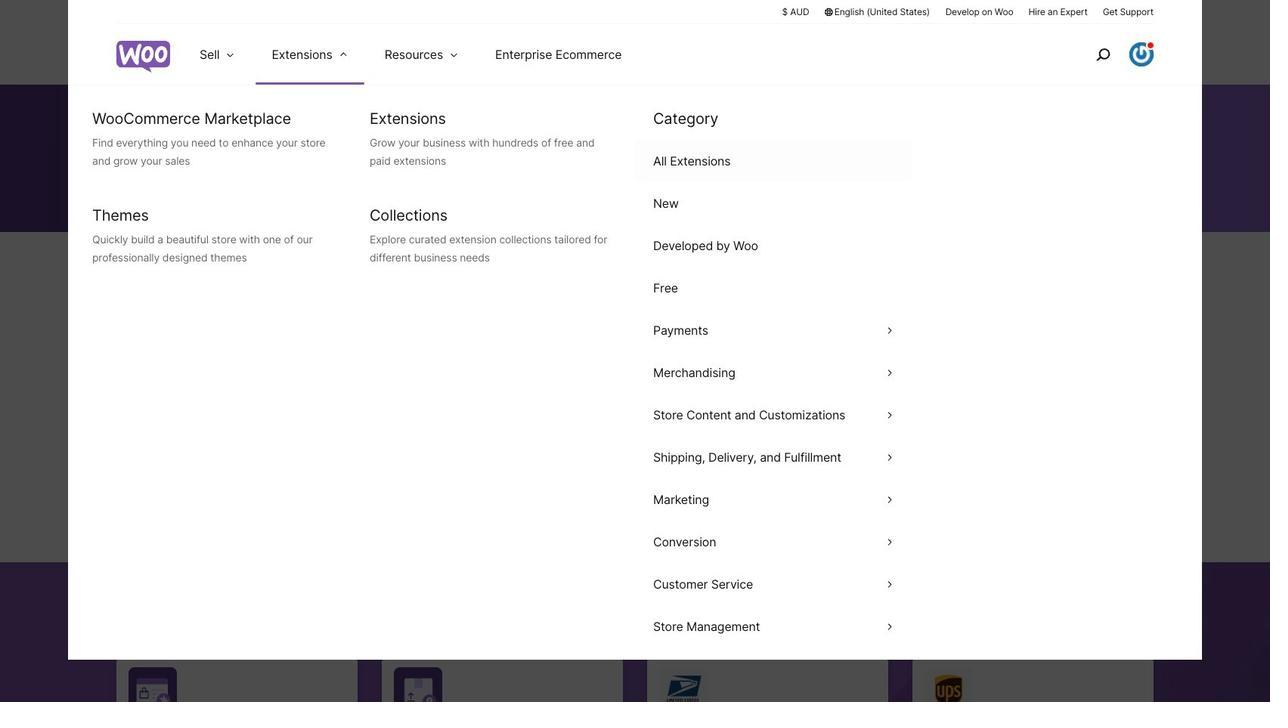 Task type: locate. For each thing, give the bounding box(es) containing it.
open account menu image
[[1130, 42, 1154, 67]]

search image
[[1091, 42, 1115, 67]]



Task type: vqa. For each thing, say whether or not it's contained in the screenshot.
'SERVICE NAVIGATION MENU' ELEMENT
yes



Task type: describe. For each thing, give the bounding box(es) containing it.
service navigation menu element
[[1064, 30, 1154, 79]]



